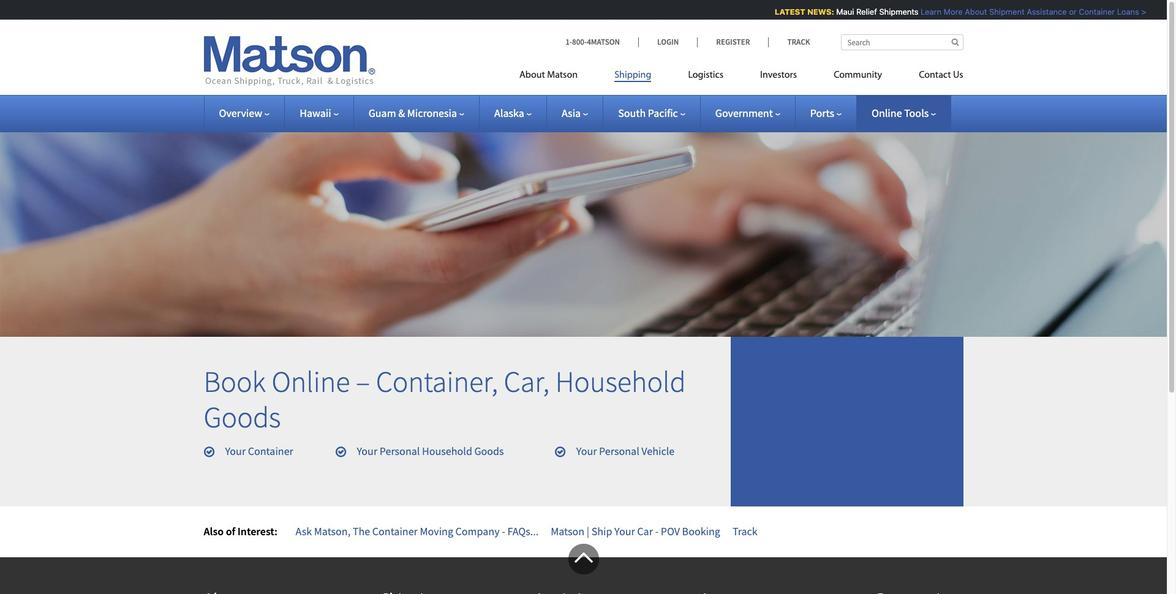 Task type: vqa. For each thing, say whether or not it's contained in the screenshot.
the bottommost the About
yes



Task type: locate. For each thing, give the bounding box(es) containing it.
pov
[[661, 524, 680, 539]]

-
[[502, 524, 505, 539], [655, 524, 659, 539]]

track
[[787, 37, 810, 47], [733, 524, 758, 539]]

1 horizontal spatial goods
[[474, 444, 504, 458]]

1 vertical spatial online
[[272, 363, 350, 400]]

ask matson, the container moving company - faqs... link
[[296, 524, 539, 539]]

south pacific
[[618, 106, 678, 120]]

matson inside top menu navigation
[[547, 70, 578, 80]]

0 vertical spatial household
[[555, 363, 686, 400]]

1 vertical spatial goods
[[474, 444, 504, 458]]

1 personal from the left
[[380, 444, 420, 458]]

section
[[715, 337, 979, 507]]

personal
[[380, 444, 420, 458], [599, 444, 639, 458]]

company
[[456, 524, 500, 539]]

1 horizontal spatial track
[[787, 37, 810, 47]]

backtop image
[[568, 544, 599, 575]]

0 vertical spatial container
[[1077, 7, 1114, 17]]

matson left |
[[551, 524, 585, 539]]

alaska
[[494, 106, 524, 120]]

goods
[[204, 399, 281, 435], [474, 444, 504, 458]]

container
[[1077, 7, 1114, 17], [248, 444, 293, 458], [372, 524, 418, 539]]

1 vertical spatial container
[[248, 444, 293, 458]]

0 vertical spatial matson
[[547, 70, 578, 80]]

track down "latest" on the top
[[787, 37, 810, 47]]

tools
[[904, 106, 929, 120]]

1-
[[566, 37, 572, 47]]

hawaii
[[300, 106, 331, 120]]

track link down "latest" on the top
[[769, 37, 810, 47]]

household
[[555, 363, 686, 400], [422, 444, 472, 458]]

1 vertical spatial about
[[520, 70, 545, 80]]

vehicle
[[642, 444, 675, 458]]

1 vertical spatial household
[[422, 444, 472, 458]]

also of interest:
[[204, 524, 277, 539]]

logistics link
[[670, 64, 742, 89]]

1 horizontal spatial -
[[655, 524, 659, 539]]

0 horizontal spatial -
[[502, 524, 505, 539]]

about up alaska link
[[520, 70, 545, 80]]

online tools link
[[872, 106, 936, 120]]

2 horizontal spatial container
[[1077, 7, 1114, 17]]

0 horizontal spatial goods
[[204, 399, 281, 435]]

about inside top menu navigation
[[520, 70, 545, 80]]

matson
[[547, 70, 578, 80], [551, 524, 585, 539]]

guam & micronesia
[[369, 106, 457, 120]]

footer
[[0, 544, 1167, 594]]

ports link
[[810, 106, 842, 120]]

track right booking
[[733, 524, 758, 539]]

0 vertical spatial online
[[872, 106, 902, 120]]

hawaii link
[[300, 106, 339, 120]]

your for your personal household goods
[[357, 444, 377, 458]]

your for your container
[[225, 444, 246, 458]]

register link
[[697, 37, 769, 47]]

- left faqs...
[[502, 524, 505, 539]]

track link right booking
[[733, 524, 758, 539]]

top menu navigation
[[520, 64, 963, 89]]

1 horizontal spatial household
[[555, 363, 686, 400]]

us
[[953, 70, 963, 80]]

shipments
[[878, 7, 917, 17]]

car
[[637, 524, 653, 539]]

learn more about shipment assistance or container loans > link
[[919, 7, 1145, 17]]

0 vertical spatial track
[[787, 37, 810, 47]]

login
[[657, 37, 679, 47]]

1 vertical spatial matson
[[551, 524, 585, 539]]

Search search field
[[841, 34, 963, 50]]

1 horizontal spatial online
[[872, 106, 902, 120]]

about
[[963, 7, 986, 17], [520, 70, 545, 80]]

1 horizontal spatial about
[[963, 7, 986, 17]]

0 horizontal spatial personal
[[380, 444, 420, 458]]

your
[[225, 444, 246, 458], [357, 444, 377, 458], [576, 444, 597, 458], [615, 524, 635, 539]]

micronesia
[[407, 106, 457, 120]]

track link
[[769, 37, 810, 47], [733, 524, 758, 539]]

1 vertical spatial track
[[733, 524, 758, 539]]

2 - from the left
[[655, 524, 659, 539]]

shipment
[[988, 7, 1023, 17]]

latest news: maui relief shipments learn more about shipment assistance or container loans >
[[773, 7, 1145, 17]]

online left –
[[272, 363, 350, 400]]

personal for vehicle
[[599, 444, 639, 458]]

0 horizontal spatial online
[[272, 363, 350, 400]]

your personal vehicle link
[[576, 444, 675, 458]]

government
[[715, 106, 773, 120]]

2 personal from the left
[[599, 444, 639, 458]]

None search field
[[841, 34, 963, 50]]

your for your personal vehicle
[[576, 444, 597, 458]]

about right more
[[963, 7, 986, 17]]

more
[[942, 7, 961, 17]]

matson down the 1-
[[547, 70, 578, 80]]

guam
[[369, 106, 396, 120]]

0 horizontal spatial track link
[[733, 524, 758, 539]]

online left tools
[[872, 106, 902, 120]]

container,
[[376, 363, 498, 400]]

0 vertical spatial track link
[[769, 37, 810, 47]]

community link
[[816, 64, 901, 89]]

>
[[1140, 7, 1145, 17]]

about matson
[[520, 70, 578, 80]]

online
[[872, 106, 902, 120], [272, 363, 350, 400]]

0 horizontal spatial about
[[520, 70, 545, 80]]

–
[[356, 363, 370, 400]]

your container
[[225, 444, 296, 458]]

- right car
[[655, 524, 659, 539]]

0 vertical spatial about
[[963, 7, 986, 17]]

ports
[[810, 106, 834, 120]]

asia link
[[562, 106, 588, 120]]

contact
[[919, 70, 951, 80]]

1 horizontal spatial personal
[[599, 444, 639, 458]]

interest:
[[238, 524, 277, 539]]

1 horizontal spatial container
[[372, 524, 418, 539]]

1 vertical spatial track link
[[733, 524, 758, 539]]

0 vertical spatial goods
[[204, 399, 281, 435]]



Task type: describe. For each thing, give the bounding box(es) containing it.
shipping link
[[596, 64, 670, 89]]

faqs...
[[508, 524, 539, 539]]

assistance
[[1025, 7, 1065, 17]]

car,
[[504, 363, 550, 400]]

learn
[[919, 7, 940, 17]]

of
[[226, 524, 235, 539]]

matson,
[[314, 524, 351, 539]]

also
[[204, 524, 224, 539]]

personal for household
[[380, 444, 420, 458]]

or
[[1068, 7, 1075, 17]]

800-
[[572, 37, 587, 47]]

contact us
[[919, 70, 963, 80]]

1 - from the left
[[502, 524, 505, 539]]

matson | ship your car - pov booking link
[[551, 524, 720, 539]]

book
[[204, 363, 266, 400]]

overview
[[219, 106, 262, 120]]

about matson link
[[520, 64, 596, 89]]

maui
[[835, 7, 853, 17]]

1-800-4matson link
[[566, 37, 638, 47]]

pacific
[[648, 106, 678, 120]]

relief
[[855, 7, 876, 17]]

matson | ship your car - pov booking
[[551, 524, 720, 539]]

your container link
[[225, 444, 296, 458]]

customer inputing information via laptop to matson's online tools. image
[[0, 113, 1167, 337]]

ask
[[296, 524, 312, 539]]

shipping
[[615, 70, 651, 80]]

household inside book online – container, car, household goods
[[555, 363, 686, 400]]

the
[[353, 524, 370, 539]]

goods inside book online – container, car, household goods
[[204, 399, 281, 435]]

booking
[[682, 524, 720, 539]]

search image
[[952, 38, 959, 46]]

community
[[834, 70, 882, 80]]

your personal household goods link
[[357, 444, 506, 458]]

contact us link
[[901, 64, 963, 89]]

logistics
[[688, 70, 724, 80]]

loans
[[1116, 7, 1138, 17]]

guam & micronesia link
[[369, 106, 464, 120]]

1 horizontal spatial track link
[[769, 37, 810, 47]]

investors link
[[742, 64, 816, 89]]

blue matson logo with ocean, shipping, truck, rail and logistics written beneath it. image
[[204, 36, 375, 86]]

0 horizontal spatial track
[[733, 524, 758, 539]]

ask matson, the container moving company - faqs...
[[296, 524, 539, 539]]

online inside book online – container, car, household goods
[[272, 363, 350, 400]]

latest
[[773, 7, 804, 17]]

0 horizontal spatial container
[[248, 444, 293, 458]]

0 horizontal spatial household
[[422, 444, 472, 458]]

your personal household goods
[[357, 444, 506, 458]]

investors
[[760, 70, 797, 80]]

book online – container, car, household goods
[[204, 363, 686, 435]]

1-800-4matson
[[566, 37, 620, 47]]

ship
[[592, 524, 612, 539]]

|
[[587, 524, 589, 539]]

news:
[[806, 7, 833, 17]]

2 vertical spatial container
[[372, 524, 418, 539]]

overview link
[[219, 106, 270, 120]]

south pacific link
[[618, 106, 685, 120]]

&
[[398, 106, 405, 120]]

alaska link
[[494, 106, 532, 120]]

4matson
[[587, 37, 620, 47]]

moving
[[420, 524, 453, 539]]

government link
[[715, 106, 780, 120]]

south
[[618, 106, 646, 120]]

register
[[716, 37, 750, 47]]

asia
[[562, 106, 581, 120]]

login link
[[638, 37, 697, 47]]

online tools
[[872, 106, 929, 120]]

your personal vehicle
[[576, 444, 675, 458]]



